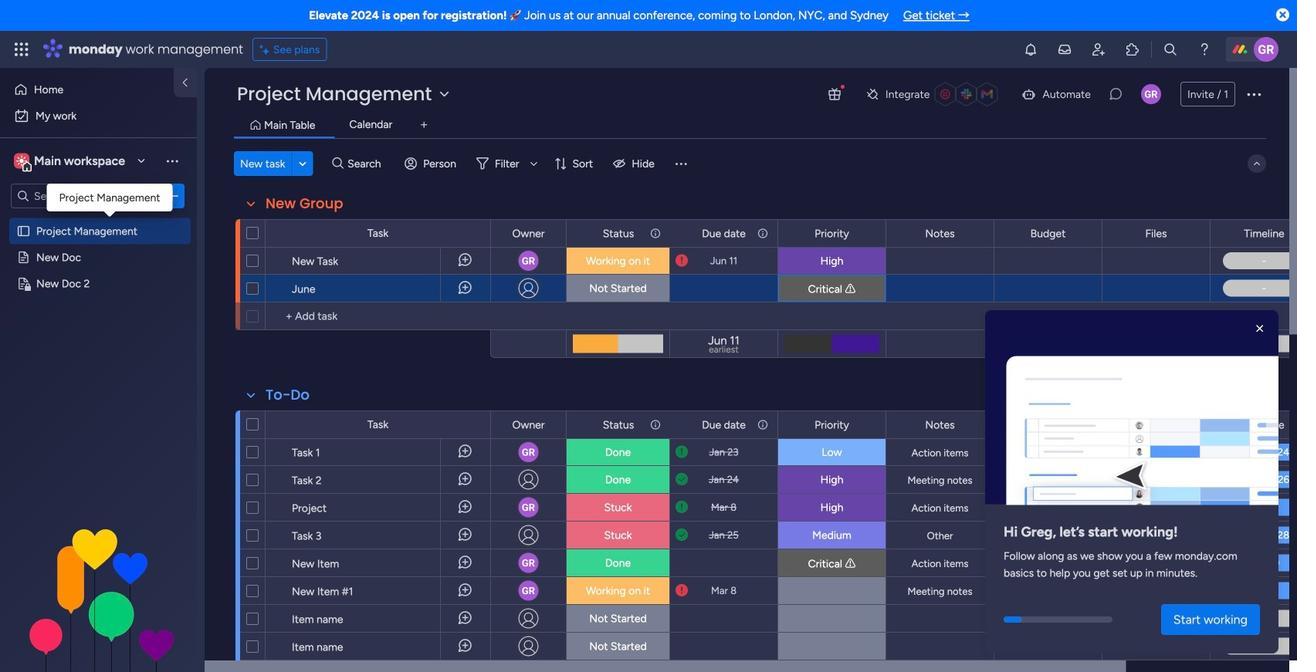 Task type: locate. For each thing, give the bounding box(es) containing it.
option
[[9, 77, 164, 102], [9, 103, 188, 128], [0, 217, 197, 220]]

column information image
[[649, 227, 662, 240], [757, 419, 769, 431]]

angle down image
[[299, 158, 306, 169]]

0 horizontal spatial menu image
[[164, 153, 180, 169]]

progress bar
[[1004, 617, 1022, 623]]

column information image
[[757, 227, 769, 240], [649, 419, 662, 431]]

0 vertical spatial column information image
[[757, 227, 769, 240]]

list box
[[0, 215, 197, 505]]

start a board discussion image
[[1108, 86, 1123, 102]]

tab list
[[234, 113, 1266, 139]]

0 vertical spatial lottie animation element
[[985, 310, 1278, 504]]

2 vertical spatial v2 overdue deadline image
[[676, 584, 688, 598]]

close image
[[1252, 321, 1268, 337]]

1 horizontal spatial column information image
[[757, 227, 769, 240]]

greg robinson image
[[1254, 37, 1278, 62]]

3 v2 overdue deadline image from the top
[[676, 584, 688, 598]]

v2 done deadline image up v2 overdue deadline icon
[[676, 472, 688, 487]]

2 v2 done deadline image from the top
[[676, 528, 688, 543]]

notifications image
[[1023, 42, 1038, 57]]

1 vertical spatial column information image
[[757, 419, 769, 431]]

v2 done deadline image down v2 overdue deadline icon
[[676, 528, 688, 543]]

0 vertical spatial options image
[[1245, 85, 1263, 103]]

0 vertical spatial v2 done deadline image
[[676, 472, 688, 487]]

1 vertical spatial lottie animation element
[[0, 516, 197, 672]]

v2 done deadline image
[[676, 472, 688, 487], [676, 528, 688, 543]]

options image
[[1245, 85, 1263, 103], [164, 188, 180, 204]]

1 vertical spatial v2 overdue deadline image
[[676, 445, 688, 460]]

0 vertical spatial option
[[9, 77, 164, 102]]

greg robinson image
[[1141, 84, 1161, 104]]

1 v2 done deadline image from the top
[[676, 472, 688, 487]]

1 horizontal spatial lottie animation element
[[985, 310, 1278, 504]]

lottie animation element
[[985, 310, 1278, 504], [0, 516, 197, 672]]

1 vertical spatial v2 done deadline image
[[676, 528, 688, 543]]

Search in workspace field
[[32, 187, 129, 205]]

select product image
[[14, 42, 29, 57]]

2 v2 overdue deadline image from the top
[[676, 445, 688, 460]]

0 horizontal spatial column information image
[[649, 227, 662, 240]]

help image
[[1197, 42, 1212, 57]]

v2 overdue deadline image
[[676, 254, 688, 268], [676, 445, 688, 460], [676, 584, 688, 598]]

1 vertical spatial options image
[[164, 188, 180, 204]]

swkw8 image
[[1021, 86, 1036, 102]]

None field
[[262, 194, 347, 214], [508, 225, 549, 242], [599, 225, 638, 242], [698, 225, 750, 242], [811, 225, 853, 242], [921, 225, 959, 242], [1027, 225, 1070, 242], [1141, 225, 1171, 242], [1240, 225, 1288, 242], [262, 385, 313, 405], [508, 417, 549, 433], [599, 417, 638, 433], [698, 417, 750, 433], [811, 417, 853, 433], [921, 417, 959, 433], [1027, 417, 1070, 433], [1141, 417, 1171, 433], [1240, 417, 1288, 433], [262, 194, 347, 214], [508, 225, 549, 242], [599, 225, 638, 242], [698, 225, 750, 242], [811, 225, 853, 242], [921, 225, 959, 242], [1027, 225, 1070, 242], [1141, 225, 1171, 242], [1240, 225, 1288, 242], [262, 385, 313, 405], [508, 417, 549, 433], [599, 417, 638, 433], [698, 417, 750, 433], [811, 417, 853, 433], [921, 417, 959, 433], [1027, 417, 1070, 433], [1141, 417, 1171, 433], [1240, 417, 1288, 433]]

0 vertical spatial v2 overdue deadline image
[[676, 254, 688, 268]]

1 vertical spatial column information image
[[649, 419, 662, 431]]

workspace selection element
[[11, 134, 133, 188]]

1 horizontal spatial column information image
[[757, 419, 769, 431]]

search everything image
[[1163, 42, 1178, 57]]

tab
[[412, 113, 436, 137]]

1 horizontal spatial menu image
[[673, 156, 689, 171]]

0 vertical spatial column information image
[[649, 227, 662, 240]]

see plans image
[[259, 41, 273, 58]]

menu image
[[164, 153, 180, 169], [673, 156, 689, 171]]

lottie animation image
[[0, 516, 197, 672]]



Task type: describe. For each thing, give the bounding box(es) containing it.
add view image
[[421, 119, 427, 131]]

achde image
[[865, 87, 879, 101]]

1 v2 overdue deadline image from the top
[[676, 254, 688, 268]]

invite members image
[[1091, 42, 1106, 57]]

monday marketplace image
[[1125, 42, 1140, 57]]

v2 search image
[[332, 155, 344, 172]]

0 horizontal spatial options image
[[164, 188, 180, 204]]

private board image
[[16, 276, 31, 291]]

0 horizontal spatial lottie animation element
[[0, 516, 197, 672]]

collapse image
[[1251, 157, 1263, 170]]

1 vertical spatial option
[[9, 103, 188, 128]]

public board image
[[16, 224, 31, 238]]

update feed image
[[1057, 42, 1072, 57]]

v2 overdue deadline image
[[676, 500, 688, 515]]

1 horizontal spatial options image
[[1245, 85, 1263, 103]]

public board image
[[16, 250, 31, 265]]

arrow down image
[[525, 154, 543, 173]]

+ Add task text field
[[273, 307, 483, 326]]

2 vertical spatial option
[[0, 217, 197, 220]]

views and tools element
[[787, 34, 1278, 65]]

Search field
[[344, 153, 390, 174]]

0 horizontal spatial column information image
[[649, 419, 662, 431]]



Task type: vqa. For each thing, say whether or not it's contained in the screenshot.
Search everything icon
yes



